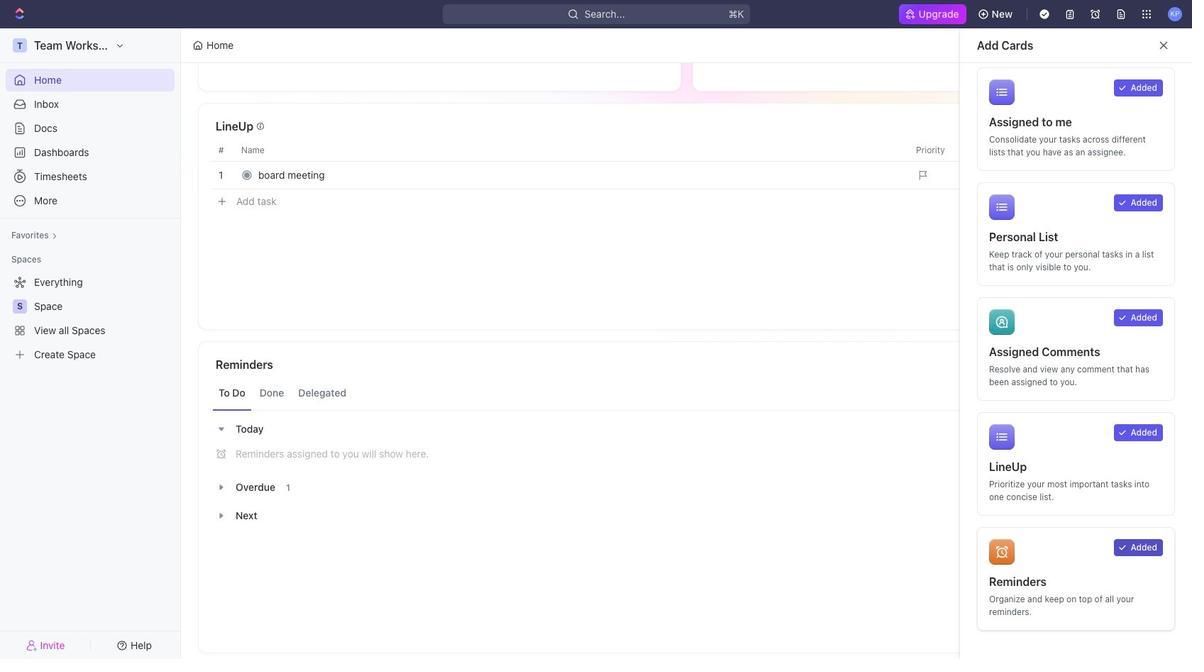 Task type: describe. For each thing, give the bounding box(es) containing it.
invite user image
[[26, 639, 37, 652]]

space, , element
[[13, 299, 27, 314]]

assigned comments image
[[989, 309, 1015, 335]]

reminders image
[[989, 539, 1015, 565]]

personal list image
[[989, 194, 1015, 220]]

lineup image
[[989, 424, 1015, 450]]

team workspace, , element
[[13, 38, 27, 53]]

sidebar navigation
[[0, 28, 184, 659]]



Task type: locate. For each thing, give the bounding box(es) containing it.
tree
[[6, 271, 175, 366]]

tree inside the sidebar navigation
[[6, 271, 175, 366]]

assigned to me image
[[989, 79, 1015, 105]]

tab list
[[213, 376, 1160, 411]]



Task type: vqa. For each thing, say whether or not it's contained in the screenshot.
'Assigned to me' image
yes



